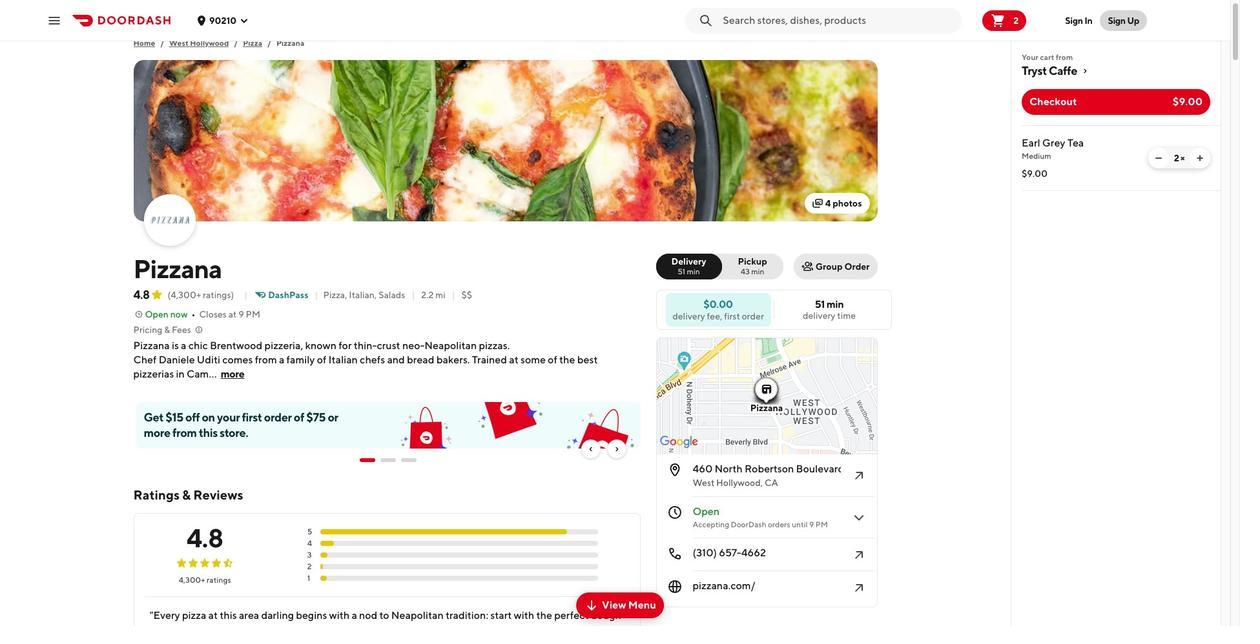 Task type: locate. For each thing, give the bounding box(es) containing it.
5
[[307, 527, 312, 537]]

51
[[678, 267, 686, 277], [815, 299, 825, 311]]

order
[[742, 311, 764, 322], [264, 411, 292, 425]]

1 vertical spatial 9
[[810, 520, 815, 530]]

expand store hours button
[[660, 383, 875, 424]]

1 horizontal spatial order
[[742, 311, 764, 322]]

pizzana is a chic brentwood pizzeria, known for thin-crust neo-neapolitan pizzas. chef daniele uditi comes from a family of italian chefs and bread bakers. trained at some of the best pizzerias in cam…
[[133, 340, 600, 381]]

1 horizontal spatial more
[[221, 368, 245, 381]]

0 horizontal spatial 4
[[307, 539, 312, 549]]

reviews
[[193, 488, 243, 503]]

| right ratings)
[[244, 290, 248, 301]]

earl grey tea medium
[[1022, 137, 1085, 161]]

1 vertical spatial from
[[255, 354, 277, 366]]

first
[[725, 311, 740, 322], [242, 411, 262, 425]]

find restaurant in google maps image
[[852, 469, 867, 484]]

home
[[133, 38, 155, 48]]

2 horizontal spatial 2
[[1175, 153, 1180, 164]]

thin-
[[354, 340, 377, 352]]

fee,
[[707, 311, 723, 322]]

a right 'is'
[[181, 340, 186, 352]]

1 horizontal spatial first
[[725, 311, 740, 322]]

4,300+ ratings
[[179, 576, 231, 586]]

0 vertical spatial 4.8
[[133, 288, 150, 302]]

4 photos
[[826, 198, 863, 209]]

1 vertical spatial pm
[[816, 520, 829, 530]]

$9.00 down medium
[[1022, 169, 1048, 179]]

1 horizontal spatial min
[[752, 267, 765, 277]]

more inside "get $15 off on your first order of $75 or more from this store."
[[144, 427, 170, 440]]

1 horizontal spatial $9.00
[[1174, 96, 1203, 108]]

/
[[160, 38, 164, 48], [234, 38, 238, 48], [268, 38, 271, 48]]

delivery left the fee,
[[673, 311, 706, 322]]

0 horizontal spatial /
[[160, 38, 164, 48]]

1 horizontal spatial west
[[693, 478, 715, 489]]

0 vertical spatial a
[[181, 340, 186, 352]]

open menu image
[[47, 13, 62, 28]]

order right the fee,
[[742, 311, 764, 322]]

from down pizzeria, on the left
[[255, 354, 277, 366]]

pickup 43 min
[[738, 257, 768, 277]]

pizzerias
[[133, 368, 174, 381]]

open for open now
[[145, 310, 169, 320]]

0 horizontal spatial open
[[145, 310, 169, 320]]

4 down 5
[[307, 539, 312, 549]]

•
[[192, 310, 196, 320]]

0 vertical spatial 4
[[826, 198, 831, 209]]

group order
[[816, 262, 870, 272]]

9 right closes
[[239, 310, 244, 320]]

"
[[150, 610, 153, 622]]

43
[[741, 267, 750, 277]]

/ left pizza
[[234, 38, 238, 48]]

add one to cart image
[[1196, 153, 1206, 164]]

known
[[305, 340, 337, 352]]

call restaurant image
[[852, 548, 867, 563]]

pizzana image
[[133, 60, 878, 222], [145, 196, 194, 245]]

9
[[239, 310, 244, 320], [810, 520, 815, 530]]

×
[[1181, 153, 1186, 164]]

1 horizontal spatial 4.8
[[187, 524, 223, 554]]

order methods option group
[[656, 254, 784, 280]]

salads
[[379, 290, 405, 301]]

trained
[[472, 354, 507, 366]]

this
[[199, 427, 218, 440]]

1 vertical spatial 51
[[815, 299, 825, 311]]

0 horizontal spatial at
[[229, 310, 237, 320]]

0 horizontal spatial of
[[294, 411, 304, 425]]

0 horizontal spatial order
[[264, 411, 292, 425]]

1 delivery from the left
[[803, 311, 836, 321]]

the
[[560, 354, 576, 366]]

1 | from the left
[[244, 290, 248, 301]]

$9.00 up × on the right
[[1174, 96, 1203, 108]]

1 vertical spatial order
[[264, 411, 292, 425]]

1 vertical spatial at
[[509, 354, 519, 366]]

| left pizza,
[[315, 290, 318, 301]]

map region
[[541, 226, 1037, 557]]

1 horizontal spatial &
[[182, 488, 191, 503]]

1 sign from the left
[[1066, 15, 1084, 26]]

open up accepting
[[693, 506, 720, 518]]

first inside "get $15 off on your first order of $75 or more from this store."
[[242, 411, 262, 425]]

tryst caffe
[[1022, 64, 1078, 78]]

$$
[[462, 290, 473, 301]]

2 button
[[983, 10, 1027, 31]]

order left $75
[[264, 411, 292, 425]]

of down known
[[317, 354, 327, 366]]

0 horizontal spatial west
[[169, 38, 189, 48]]

2 vertical spatial 2
[[307, 562, 312, 572]]

a down pizzeria, on the left
[[279, 354, 285, 366]]

sign left in
[[1066, 15, 1084, 26]]

Store search: begin typing to search for stores available on DoorDash text field
[[723, 13, 957, 27]]

2 delivery from the left
[[673, 311, 706, 322]]

daniele
[[159, 354, 195, 366]]

tryst
[[1022, 64, 1047, 78]]

min inside delivery 51 min
[[687, 267, 701, 277]]

& left 'fees' on the bottom of page
[[164, 325, 170, 335]]

open accepting doordash orders until 9 pm
[[693, 506, 829, 530]]

pricing & fees button
[[133, 324, 204, 337]]

min inside pickup 43 min
[[752, 267, 765, 277]]

open
[[145, 310, 169, 320], [693, 506, 720, 518]]

2 expand store hours image from the top
[[852, 511, 867, 526]]

1 horizontal spatial at
[[509, 354, 519, 366]]

more down comes
[[221, 368, 245, 381]]

sign in link
[[1058, 7, 1101, 33]]

1 vertical spatial more
[[144, 427, 170, 440]]

open up pricing & fees
[[145, 310, 169, 320]]

order inside $0.00 delivery fee, first order
[[742, 311, 764, 322]]

neapolitan
[[425, 340, 477, 352]]

2 / from the left
[[234, 38, 238, 48]]

None radio
[[656, 254, 722, 280], [715, 254, 784, 280], [656, 254, 722, 280], [715, 254, 784, 280]]

select promotional banner element
[[360, 449, 417, 472]]

1 horizontal spatial open
[[693, 506, 720, 518]]

1 horizontal spatial sign
[[1109, 15, 1126, 26]]

4 photos button
[[805, 193, 870, 214]]

1 expand store hours image from the top
[[852, 396, 867, 411]]

min up $0.00 delivery fee, first order
[[687, 267, 701, 277]]

1 vertical spatial expand store hours image
[[852, 511, 867, 526]]

1 horizontal spatial delivery
[[803, 311, 836, 321]]

1 vertical spatial 2
[[1175, 153, 1180, 164]]

open now
[[145, 310, 188, 320]]

1 horizontal spatial 4
[[826, 198, 831, 209]]

1 horizontal spatial pm
[[816, 520, 829, 530]]

at left some
[[509, 354, 519, 366]]

sign for sign up
[[1109, 15, 1126, 26]]

/ right home
[[160, 38, 164, 48]]

1 horizontal spatial 51
[[815, 299, 825, 311]]

2 horizontal spatial min
[[827, 299, 844, 311]]

51 up $0.00 delivery fee, first order
[[678, 267, 686, 277]]

9 right until
[[810, 520, 815, 530]]

tryst caffe link
[[1022, 63, 1211, 79]]

2 sign from the left
[[1109, 15, 1126, 26]]

sign inside sign in link
[[1066, 15, 1084, 26]]

west down 460
[[693, 478, 715, 489]]

0 horizontal spatial from
[[173, 427, 197, 440]]

/ right pizza
[[268, 38, 271, 48]]

expand store hours image
[[852, 396, 867, 411], [852, 511, 867, 526]]

(4,300+
[[168, 290, 201, 301]]

1 horizontal spatial /
[[234, 38, 238, 48]]

min right "43" in the top of the page
[[752, 267, 765, 277]]

1 vertical spatial first
[[242, 411, 262, 425]]

51 min delivery time
[[803, 299, 856, 321]]

0 vertical spatial $9.00
[[1174, 96, 1203, 108]]

expand store hours image inside button
[[852, 396, 867, 411]]

home / west hollywood / pizza / pizzana
[[133, 38, 305, 48]]

pizzana inside pizzana is a chic brentwood pizzeria, known for thin-crust neo-neapolitan pizzas. chef daniele uditi comes from a family of italian chefs and bread bakers. trained at some of the best pizzerias in cam…
[[133, 340, 170, 352]]

first right the fee,
[[725, 311, 740, 322]]

0 horizontal spatial 4.8
[[133, 288, 150, 302]]

sign inside sign up link
[[1109, 15, 1126, 26]]

1 vertical spatial open
[[693, 506, 720, 518]]

pizzana
[[277, 38, 305, 48], [133, 254, 222, 284], [133, 340, 170, 352], [751, 403, 784, 414], [751, 403, 784, 414], [751, 403, 784, 414], [751, 403, 784, 414], [751, 403, 784, 414], [751, 403, 784, 414], [751, 403, 784, 414], [751, 403, 784, 414], [751, 403, 784, 414], [751, 403, 784, 414], [751, 403, 784, 414], [751, 403, 784, 414], [751, 403, 784, 414], [751, 403, 784, 414], [751, 403, 784, 414], [751, 403, 784, 414], [751, 403, 784, 414], [751, 403, 784, 414], [751, 403, 784, 414], [751, 403, 784, 414], [751, 403, 784, 414], [751, 403, 784, 414]]

from up caffe
[[1057, 52, 1074, 62]]

0 horizontal spatial sign
[[1066, 15, 1084, 26]]

0 vertical spatial 2
[[1014, 15, 1019, 26]]

from down "off" at the bottom of the page
[[173, 427, 197, 440]]

0 horizontal spatial min
[[687, 267, 701, 277]]

best
[[578, 354, 598, 366]]

sign
[[1066, 15, 1084, 26], [1109, 15, 1126, 26]]

51 inside 51 min delivery time
[[815, 299, 825, 311]]

1 vertical spatial 4
[[307, 539, 312, 549]]

west left the hollywood
[[169, 38, 189, 48]]

bakers.
[[437, 354, 470, 366]]

51 inside delivery 51 min
[[678, 267, 686, 277]]

2 ×
[[1175, 153, 1186, 164]]

0 horizontal spatial pm
[[246, 310, 260, 320]]

min for delivery
[[687, 267, 701, 277]]

1 vertical spatial &
[[182, 488, 191, 503]]

0 horizontal spatial first
[[242, 411, 262, 425]]

from inside pizzana is a chic brentwood pizzeria, known for thin-crust neo-neapolitan pizzas. chef daniele uditi comes from a family of italian chefs and bread bakers. trained at some of the best pizzerias in cam…
[[255, 354, 277, 366]]

pm
[[246, 310, 260, 320], [816, 520, 829, 530]]

min down group order button
[[827, 299, 844, 311]]

sign left up
[[1109, 15, 1126, 26]]

pm up brentwood
[[246, 310, 260, 320]]

min inside 51 min delivery time
[[827, 299, 844, 311]]

earl
[[1022, 137, 1041, 149]]

3 / from the left
[[268, 38, 271, 48]]

of
[[317, 354, 327, 366], [548, 354, 558, 366], [294, 411, 304, 425]]

1 horizontal spatial a
[[279, 354, 285, 366]]

$15
[[166, 411, 183, 425]]

fees
[[172, 325, 191, 335]]

0 vertical spatial more
[[221, 368, 245, 381]]

4 inside button
[[826, 198, 831, 209]]

& inside button
[[164, 325, 170, 335]]

0 vertical spatial expand store hours image
[[852, 396, 867, 411]]

0 vertical spatial 51
[[678, 267, 686, 277]]

4 for 4 photos
[[826, 198, 831, 209]]

|
[[244, 290, 248, 301], [315, 290, 318, 301], [412, 290, 415, 301], [452, 290, 455, 301]]

closes
[[199, 310, 227, 320]]

4.8 up the open now
[[133, 288, 150, 302]]

4 left photos
[[826, 198, 831, 209]]

0 horizontal spatial $9.00
[[1022, 169, 1048, 179]]

powered by google image
[[660, 436, 698, 449]]

open inside open accepting doordash orders until 9 pm
[[693, 506, 720, 518]]

delivery left "time"
[[803, 311, 836, 321]]

1 horizontal spatial 9
[[810, 520, 815, 530]]

mi
[[436, 290, 446, 301]]

0 vertical spatial order
[[742, 311, 764, 322]]

1 vertical spatial west
[[693, 478, 715, 489]]

| left the 2.2
[[412, 290, 415, 301]]

2 horizontal spatial /
[[268, 38, 271, 48]]

your
[[217, 411, 240, 425]]

0 horizontal spatial a
[[181, 340, 186, 352]]

of left $75
[[294, 411, 304, 425]]

west hollywood link
[[169, 37, 229, 50]]

51 left "time"
[[815, 299, 825, 311]]

0 horizontal spatial more
[[144, 427, 170, 440]]

0 vertical spatial first
[[725, 311, 740, 322]]

accepting
[[693, 520, 730, 530]]

until
[[792, 520, 808, 530]]

orders
[[768, 520, 791, 530]]

(310)
[[693, 547, 717, 560]]

of left the
[[548, 354, 558, 366]]

first right your
[[242, 411, 262, 425]]

cart
[[1041, 52, 1055, 62]]

0 horizontal spatial delivery
[[673, 311, 706, 322]]

0 horizontal spatial &
[[164, 325, 170, 335]]

1 horizontal spatial 2
[[1014, 15, 1019, 26]]

tea
[[1068, 137, 1085, 149]]

0 vertical spatial open
[[145, 310, 169, 320]]

& right ratings
[[182, 488, 191, 503]]

crust
[[377, 340, 401, 352]]

2 horizontal spatial from
[[1057, 52, 1074, 62]]

delivery 51 min
[[672, 257, 707, 277]]

from inside "get $15 off on your first order of $75 or more from this store."
[[173, 427, 197, 440]]

more down get
[[144, 427, 170, 440]]

pm right until
[[816, 520, 829, 530]]

photos
[[833, 198, 863, 209]]

0 vertical spatial from
[[1057, 52, 1074, 62]]

hollywood
[[190, 38, 229, 48]]

of inside "get $15 off on your first order of $75 or more from this store."
[[294, 411, 304, 425]]

0 horizontal spatial 9
[[239, 310, 244, 320]]

4.8 up 4,300+ ratings
[[187, 524, 223, 554]]

1 horizontal spatial from
[[255, 354, 277, 366]]

chef
[[133, 354, 157, 366]]

0 horizontal spatial 51
[[678, 267, 686, 277]]

ratings
[[133, 488, 180, 503]]

at right closes
[[229, 310, 237, 320]]

0 vertical spatial &
[[164, 325, 170, 335]]

2 vertical spatial from
[[173, 427, 197, 440]]

| right mi
[[452, 290, 455, 301]]



Task type: vqa. For each thing, say whether or not it's contained in the screenshot.
the middle 93%
no



Task type: describe. For each thing, give the bounding box(es) containing it.
get $15 off on your first order of $75 or more from this store.
[[144, 411, 338, 440]]

and
[[387, 354, 405, 366]]

ratings)
[[203, 290, 234, 301]]

time
[[838, 311, 856, 321]]

pricing & fees
[[133, 325, 191, 335]]

2 | from the left
[[315, 290, 318, 301]]

your
[[1022, 52, 1039, 62]]

pm inside open accepting doordash orders until 9 pm
[[816, 520, 829, 530]]

boulevard
[[797, 463, 845, 476]]

4,300+
[[179, 576, 205, 586]]

delivery inside 51 min delivery time
[[803, 311, 836, 321]]

family
[[287, 354, 315, 366]]

0 vertical spatial west
[[169, 38, 189, 48]]

& for pricing
[[164, 325, 170, 335]]

1 horizontal spatial of
[[317, 354, 327, 366]]

caffe
[[1050, 64, 1078, 78]]

$75
[[306, 411, 326, 425]]

on
[[202, 411, 215, 425]]

order inside "get $15 off on your first order of $75 or more from this store."
[[264, 411, 292, 425]]

cam…
[[187, 368, 217, 381]]

(4,300+ ratings)
[[168, 290, 234, 301]]

remove one from cart image
[[1154, 153, 1165, 164]]

2.2
[[422, 290, 434, 301]]

460
[[693, 463, 713, 476]]

open for open accepting doordash orders until 9 pm
[[693, 506, 720, 518]]

sign in
[[1066, 15, 1093, 26]]

$0.00 delivery fee, first order
[[673, 298, 764, 322]]

dashpass
[[268, 290, 309, 301]]

1
[[307, 574, 310, 584]]

657-
[[719, 547, 742, 560]]

more button
[[221, 368, 245, 382]]

pricing
[[133, 325, 162, 335]]

italian,
[[349, 290, 377, 301]]

chefs
[[360, 354, 385, 366]]

checkout
[[1030, 96, 1078, 108]]

ratings & reviews
[[133, 488, 243, 503]]

view
[[602, 600, 627, 612]]

doordash
[[731, 520, 767, 530]]

& for ratings
[[182, 488, 191, 503]]

or
[[328, 411, 338, 425]]

chic
[[189, 340, 208, 352]]

order
[[845, 262, 870, 272]]

at inside pizzana is a chic brentwood pizzeria, known for thin-crust neo-neapolitan pizzas. chef daniele uditi comes from a family of italian chefs and bread bakers. trained at some of the best pizzerias in cam…
[[509, 354, 519, 366]]

grey
[[1043, 137, 1066, 149]]

0 vertical spatial 9
[[239, 310, 244, 320]]

in
[[176, 368, 185, 381]]

1 vertical spatial $9.00
[[1022, 169, 1048, 179]]

sign for sign in
[[1066, 15, 1084, 26]]

delivery
[[672, 257, 707, 267]]

view restaurant image
[[852, 581, 867, 596]]

pizza,
[[323, 290, 347, 301]]

pizzeria,
[[265, 340, 303, 352]]

9 inside open accepting doordash orders until 9 pm
[[810, 520, 815, 530]]

first inside $0.00 delivery fee, first order
[[725, 311, 740, 322]]

pizza link
[[243, 37, 262, 50]]

1 vertical spatial a
[[279, 354, 285, 366]]

3
[[307, 551, 312, 560]]

pizzana.com/
[[693, 580, 756, 593]]

your cart from
[[1022, 52, 1074, 62]]

west inside 460 north robertson boulevard west hollywood, ca
[[693, 478, 715, 489]]

90210 button
[[196, 15, 250, 26]]

north
[[715, 463, 743, 476]]

0 horizontal spatial 2
[[307, 562, 312, 572]]

pizza
[[243, 38, 262, 48]]

460 north robertson boulevard west hollywood, ca
[[693, 463, 845, 489]]

is
[[172, 340, 179, 352]]

home link
[[133, 37, 155, 50]]

2 horizontal spatial of
[[548, 354, 558, 366]]

3 | from the left
[[412, 290, 415, 301]]

2 inside button
[[1014, 15, 1019, 26]]

robertson
[[745, 463, 795, 476]]

delivery inside $0.00 delivery fee, first order
[[673, 311, 706, 322]]

min for pickup
[[752, 267, 765, 277]]

$0.00
[[704, 298, 733, 311]]

get
[[144, 411, 164, 425]]

view menu button
[[577, 593, 664, 619]]

view menu
[[602, 600, 657, 612]]

now
[[170, 310, 188, 320]]

menu
[[629, 600, 657, 612]]

ratings
[[207, 576, 231, 586]]

pizza, italian, salads | 2.2 mi | $$
[[323, 290, 473, 301]]

1 / from the left
[[160, 38, 164, 48]]

0 vertical spatial pm
[[246, 310, 260, 320]]

4 for 4
[[307, 539, 312, 549]]

some
[[521, 354, 546, 366]]

hollywood,
[[717, 478, 763, 489]]

ca
[[765, 478, 779, 489]]

medium
[[1022, 151, 1052, 161]]

off
[[186, 411, 200, 425]]

4 | from the left
[[452, 290, 455, 301]]

• closes at 9 pm
[[192, 310, 260, 320]]

1 vertical spatial 4.8
[[187, 524, 223, 554]]

sign up
[[1109, 15, 1140, 26]]

uditi
[[197, 354, 220, 366]]

4662
[[742, 547, 767, 560]]

up
[[1128, 15, 1140, 26]]

0 vertical spatial at
[[229, 310, 237, 320]]

90210
[[209, 15, 237, 26]]

comes
[[222, 354, 253, 366]]

" button
[[134, 603, 640, 627]]



